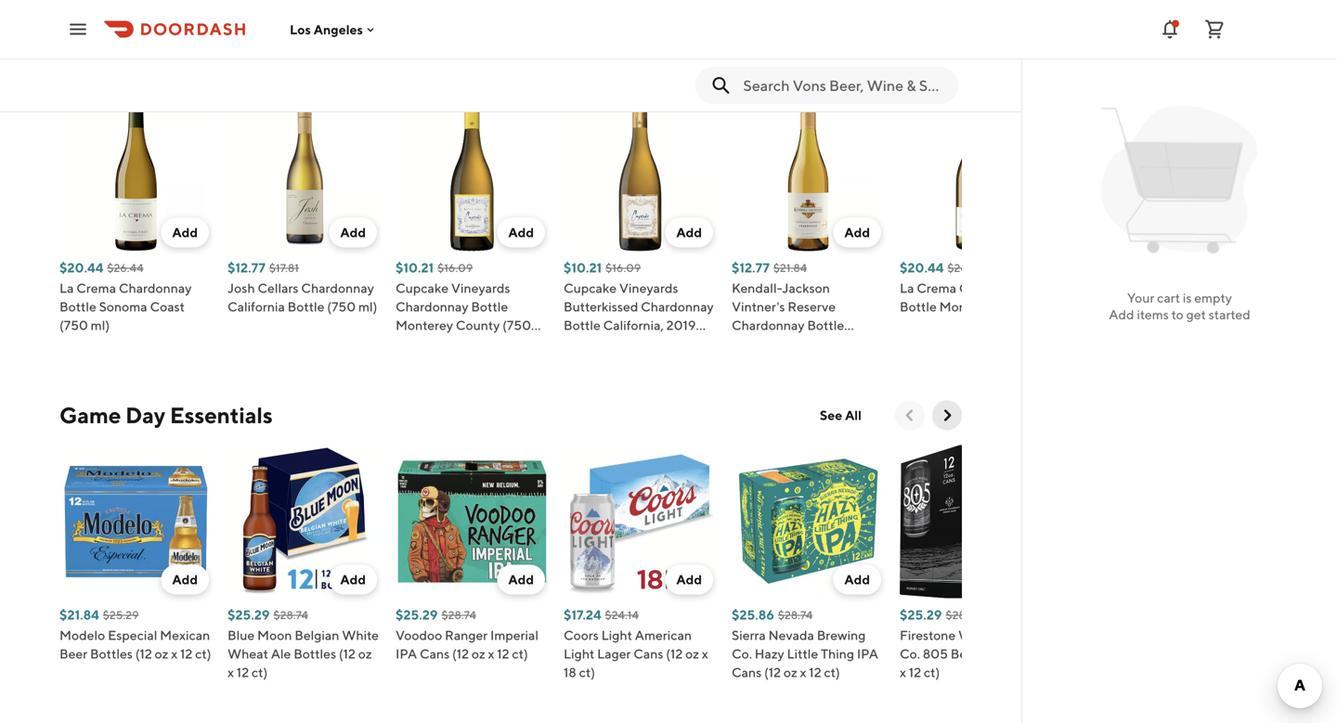 Task type: locate. For each thing, give the bounding box(es) containing it.
brewing right walker
[[1004, 628, 1053, 643]]

1 vertical spatial all
[[845, 408, 862, 423]]

see all
[[820, 60, 862, 76], [820, 408, 862, 423]]

0 horizontal spatial $10.21
[[396, 260, 434, 275]]

white
[[342, 628, 379, 643]]

$25.29 for blue
[[228, 607, 270, 623]]

1 co. from the left
[[732, 646, 752, 662]]

see all left previous button of carousel icon
[[820, 408, 862, 423]]

1 bottles from the left
[[90, 646, 133, 662]]

los angeles button
[[290, 22, 378, 37]]

$25.29 inside $25.29 $28.74 blue moon belgian white wheat ale bottles (12 oz x 12 ct)
[[228, 607, 270, 623]]

2 ipa from the left
[[857, 646, 879, 662]]

see all left previous button of carousel image
[[820, 60, 862, 76]]

x down firestone
[[900, 665, 907, 680]]

1 vineyards from the left
[[451, 280, 510, 296]]

all left previous button of carousel icon
[[845, 408, 862, 423]]

4 $28.74 from the left
[[946, 609, 981, 622]]

0 horizontal spatial $21.84
[[59, 607, 99, 623]]

0 horizontal spatial monterey
[[396, 318, 453, 333]]

(750 inside $20.44 $26.44 la crema chardonnay bottle sonoma coast (750 ml)
[[59, 318, 88, 333]]

1 cupcake from the left
[[396, 280, 449, 296]]

2 co. from the left
[[900, 646, 920, 662]]

crema inside $20.44 $26.44 la crema chardonnay bottle monterey (750 ml)
[[917, 280, 957, 296]]

1 horizontal spatial la
[[900, 280, 914, 296]]

cupcake inside $10.21 $16.09 cupcake vineyards chardonnay bottle monterey county (750 ml)
[[396, 280, 449, 296]]

(12
[[135, 646, 152, 662], [339, 646, 356, 662], [452, 646, 469, 662], [666, 646, 683, 662], [1014, 646, 1031, 662], [764, 665, 781, 680]]

1 crema from the left
[[76, 280, 116, 296]]

0 horizontal spatial ipa
[[396, 646, 417, 662]]

bottle inside $10.21 $16.09 cupcake vineyards butterkissed chardonnay bottle california, 2019 (750 ml)
[[564, 318, 601, 333]]

2 $26.44 from the left
[[948, 261, 984, 274]]

$16.09 up county
[[438, 261, 473, 274]]

ranger
[[445, 628, 488, 643]]

modelo especial mexican beer bottles (12 oz x 12 ct) image
[[59, 445, 213, 599]]

bottle inside $20.44 $26.44 la crema chardonnay bottle monterey (750 ml)
[[900, 299, 937, 314]]

1 vertical spatial see all link
[[809, 401, 873, 431]]

ct) right 18
[[579, 665, 595, 680]]

0 horizontal spatial $16.09
[[438, 261, 473, 274]]

sonoma
[[99, 299, 147, 314]]

rich velvety whites
[[59, 55, 266, 81]]

(12 down american
[[666, 646, 683, 662]]

bottle inside $10.21 $16.09 cupcake vineyards chardonnay bottle monterey county (750 ml)
[[471, 299, 508, 314]]

ipa inside the $25.86 $28.74 sierra nevada brewing co. hazy little thing ipa cans (12 oz x 12 ct)
[[857, 646, 879, 662]]

1 vertical spatial next button of carousel image
[[938, 406, 957, 425]]

next button of carousel image right previous button of carousel image
[[938, 59, 957, 78]]

beer down the "modelo"
[[59, 646, 87, 662]]

1 horizontal spatial $12.77
[[732, 260, 770, 275]]

to
[[1172, 307, 1184, 322]]

co. down sierra
[[732, 646, 752, 662]]

cans down hazy
[[732, 665, 762, 680]]

cans inside $17.24 $24.14 coors light american light lager cans (12 oz x 18 ct)
[[634, 646, 664, 662]]

cupcake
[[396, 280, 449, 296], [564, 280, 617, 296]]

0 items, open order cart image
[[1204, 18, 1226, 40]]

12 inside $21.84 $25.29 modelo especial mexican beer bottles (12 oz x 12 ct)
[[180, 646, 193, 662]]

bottle inside $12.77 $17.81 josh cellars chardonnay california bottle (750 ml)
[[288, 299, 325, 314]]

$16.09 inside $10.21 $16.09 cupcake vineyards chardonnay bottle monterey county (750 ml)
[[438, 261, 473, 274]]

(750 inside $12.77 $21.84 kendall-jackson vintner's reserve chardonnay bottle california (750 ml)
[[792, 336, 821, 352]]

2 next button of carousel image from the top
[[938, 406, 957, 425]]

(12 down white
[[339, 646, 356, 662]]

ct) down the "imperial"
[[512, 646, 528, 662]]

coors light american light lager cans (12 oz x 18 ct) image
[[564, 445, 717, 599]]

0 horizontal spatial crema
[[76, 280, 116, 296]]

2 $16.09 from the left
[[606, 261, 641, 274]]

monterey inside $10.21 $16.09 cupcake vineyards chardonnay bottle monterey county (750 ml)
[[396, 318, 453, 333]]

2 $20.44 from the left
[[900, 260, 944, 275]]

crema
[[76, 280, 116, 296], [917, 280, 957, 296]]

monterey
[[940, 299, 997, 314], [396, 318, 453, 333]]

bottle
[[59, 299, 96, 314], [288, 299, 325, 314], [471, 299, 508, 314], [900, 299, 937, 314], [564, 318, 601, 333], [807, 318, 844, 333]]

light down coors
[[564, 646, 595, 662]]

1 horizontal spatial cupcake
[[564, 280, 617, 296]]

12 down the "imperial"
[[497, 646, 510, 662]]

co. left 805 at the right of page
[[900, 646, 920, 662]]

cans down walker
[[981, 646, 1011, 662]]

1 $16.09 from the left
[[438, 261, 473, 274]]

vineyards
[[451, 280, 510, 296], [619, 280, 678, 296]]

vineyards inside $10.21 $16.09 cupcake vineyards butterkissed chardonnay bottle california, 2019 (750 ml)
[[619, 280, 678, 296]]

1 la from the left
[[59, 280, 74, 296]]

0 vertical spatial monterey
[[940, 299, 997, 314]]

(12 inside $25.29 $28.74 voodoo ranger imperial ipa cans (12 oz x 12 ct)
[[452, 646, 469, 662]]

1 $28.74 from the left
[[273, 609, 308, 622]]

oz
[[155, 646, 168, 662], [358, 646, 372, 662], [472, 646, 485, 662], [686, 646, 699, 662], [1033, 646, 1047, 662], [784, 665, 798, 680]]

all
[[845, 60, 862, 76], [845, 408, 862, 423]]

0 vertical spatial see all link
[[809, 53, 873, 83]]

1 horizontal spatial crema
[[917, 280, 957, 296]]

0 vertical spatial light
[[602, 628, 633, 643]]

2 $10.21 from the left
[[564, 260, 602, 275]]

1 vertical spatial california
[[732, 336, 789, 352]]

$28.74 for moon
[[273, 609, 308, 622]]

1 $12.77 from the left
[[228, 260, 266, 275]]

$20.44 inside $20.44 $26.44 la crema chardonnay bottle monterey (750 ml)
[[900, 260, 944, 275]]

$28.74 up moon
[[273, 609, 308, 622]]

(12 inside $21.84 $25.29 modelo especial mexican beer bottles (12 oz x 12 ct)
[[135, 646, 152, 662]]

la
[[59, 280, 74, 296], [900, 280, 914, 296]]

1 horizontal spatial $26.44
[[948, 261, 984, 274]]

chardonnay inside $10.21 $16.09 cupcake vineyards chardonnay bottle monterey county (750 ml)
[[396, 299, 469, 314]]

cans down american
[[634, 646, 664, 662]]

$20.44 inside $20.44 $26.44 la crema chardonnay bottle sonoma coast (750 ml)
[[59, 260, 103, 275]]

$28.74 inside $25.29 $28.74 firestone walker brewing co. 805 beer cans (12 oz x 12 ct)
[[946, 609, 981, 622]]

$25.29 up voodoo
[[396, 607, 438, 623]]

0 vertical spatial california
[[228, 299, 285, 314]]

$25.29 inside $21.84 $25.29 modelo especial mexican beer bottles (12 oz x 12 ct)
[[103, 609, 139, 622]]

1 vertical spatial see
[[820, 408, 843, 423]]

oz inside $25.29 $28.74 firestone walker brewing co. 805 beer cans (12 oz x 12 ct)
[[1033, 646, 1047, 662]]

$28.74 up "ranger"
[[442, 609, 476, 622]]

x
[[171, 646, 178, 662], [488, 646, 495, 662], [702, 646, 708, 662], [228, 665, 234, 680], [800, 665, 807, 680], [900, 665, 907, 680]]

0 vertical spatial next button of carousel image
[[938, 59, 957, 78]]

next button of carousel image for game day essentials
[[938, 406, 957, 425]]

$28.74 inside $25.29 $28.74 voodoo ranger imperial ipa cans (12 oz x 12 ct)
[[442, 609, 476, 622]]

(12 down "ranger"
[[452, 646, 469, 662]]

velvety
[[110, 55, 188, 81]]

3 $28.74 from the left
[[778, 609, 813, 622]]

x down wheat
[[228, 665, 234, 680]]

2 la from the left
[[900, 280, 914, 296]]

1 horizontal spatial california
[[732, 336, 789, 352]]

light
[[602, 628, 633, 643], [564, 646, 595, 662]]

chardonnay inside $12.77 $21.84 kendall-jackson vintner's reserve chardonnay bottle california (750 ml)
[[732, 318, 805, 333]]

(12 inside $25.29 $28.74 firestone walker brewing co. 805 beer cans (12 oz x 12 ct)
[[1014, 646, 1031, 662]]

1 next button of carousel image from the top
[[938, 59, 957, 78]]

vineyards inside $10.21 $16.09 cupcake vineyards chardonnay bottle monterey county (750 ml)
[[451, 280, 510, 296]]

1 horizontal spatial $16.09
[[606, 261, 641, 274]]

ct) down thing
[[824, 665, 840, 680]]

0 horizontal spatial brewing
[[817, 628, 866, 643]]

beer down walker
[[951, 646, 979, 662]]

$28.74 up nevada at the bottom of the page
[[778, 609, 813, 622]]

1 vertical spatial see all
[[820, 408, 862, 423]]

bottle inside $20.44 $26.44 la crema chardonnay bottle sonoma coast (750 ml)
[[59, 299, 96, 314]]

805
[[923, 646, 948, 662]]

$12.77 up josh
[[228, 260, 266, 275]]

notification bell image
[[1159, 18, 1181, 40]]

$10.21
[[396, 260, 434, 275], [564, 260, 602, 275]]

add for la crema chardonnay bottle sonoma coast (750 ml)
[[172, 225, 198, 240]]

1 horizontal spatial monterey
[[940, 299, 997, 314]]

ml) inside $20.44 $26.44 la crema chardonnay bottle sonoma coast (750 ml)
[[91, 318, 110, 333]]

18
[[564, 665, 577, 680]]

1 all from the top
[[845, 60, 862, 76]]

0 vertical spatial all
[[845, 60, 862, 76]]

$26.44 inside $20.44 $26.44 la crema chardonnay bottle monterey (750 ml)
[[948, 261, 984, 274]]

co.
[[732, 646, 752, 662], [900, 646, 920, 662]]

brewing inside $25.29 $28.74 firestone walker brewing co. 805 beer cans (12 oz x 12 ct)
[[1004, 628, 1053, 643]]

all left previous button of carousel image
[[845, 60, 862, 76]]

la inside $20.44 $26.44 la crema chardonnay bottle sonoma coast (750 ml)
[[59, 280, 74, 296]]

add for blue moon belgian white wheat ale bottles (12 oz x 12 ct)
[[340, 572, 366, 587]]

x inside $17.24 $24.14 coors light american light lager cans (12 oz x 18 ct)
[[702, 646, 708, 662]]

bottles inside $25.29 $28.74 blue moon belgian white wheat ale bottles (12 oz x 12 ct)
[[294, 646, 336, 662]]

monterey for crema
[[940, 299, 997, 314]]

x inside the $25.86 $28.74 sierra nevada brewing co. hazy little thing ipa cans (12 oz x 12 ct)
[[800, 665, 807, 680]]

$10.21 for cupcake vineyards chardonnay bottle monterey county (750 ml)
[[396, 260, 434, 275]]

$28.74 for ranger
[[442, 609, 476, 622]]

x down the "imperial"
[[488, 646, 495, 662]]

0 vertical spatial see all
[[820, 60, 862, 76]]

mexican
[[160, 628, 210, 643]]

$25.86
[[732, 607, 774, 623]]

2 see all from the top
[[820, 408, 862, 423]]

2 see all link from the top
[[809, 401, 873, 431]]

$16.09 for chardonnay
[[438, 261, 473, 274]]

see all link left previous button of carousel image
[[809, 53, 873, 83]]

brewing inside the $25.86 $28.74 sierra nevada brewing co. hazy little thing ipa cans (12 oz x 12 ct)
[[817, 628, 866, 643]]

brewing up thing
[[817, 628, 866, 643]]

2 $28.74 from the left
[[442, 609, 476, 622]]

your
[[1128, 290, 1155, 306]]

beer inside $25.29 $28.74 firestone walker brewing co. 805 beer cans (12 oz x 12 ct)
[[951, 646, 979, 662]]

1 vertical spatial $21.84
[[59, 607, 99, 623]]

chardonnay inside $20.44 $26.44 la crema chardonnay bottle sonoma coast (750 ml)
[[119, 280, 192, 296]]

california down josh
[[228, 299, 285, 314]]

california inside $12.77 $21.84 kendall-jackson vintner's reserve chardonnay bottle california (750 ml)
[[732, 336, 789, 352]]

1 see all link from the top
[[809, 53, 873, 83]]

$25.29 up blue
[[228, 607, 270, 623]]

$16.09 inside $10.21 $16.09 cupcake vineyards butterkissed chardonnay bottle california, 2019 (750 ml)
[[606, 261, 641, 274]]

brewing
[[817, 628, 866, 643], [1004, 628, 1053, 643]]

$12.77 inside $12.77 $21.84 kendall-jackson vintner's reserve chardonnay bottle california (750 ml)
[[732, 260, 770, 275]]

chardonnay for cupcake vineyards chardonnay bottle monterey county (750 ml)
[[396, 299, 469, 314]]

co. inside $25.29 $28.74 firestone walker brewing co. 805 beer cans (12 oz x 12 ct)
[[900, 646, 920, 662]]

2 brewing from the left
[[1004, 628, 1053, 643]]

$25.29
[[228, 607, 270, 623], [396, 607, 438, 623], [900, 607, 942, 623], [103, 609, 139, 622]]

2 beer from the left
[[951, 646, 979, 662]]

belgian
[[295, 628, 339, 643]]

$16.09 up butterkissed at the top left of the page
[[606, 261, 641, 274]]

cupcake inside $10.21 $16.09 cupcake vineyards butterkissed chardonnay bottle california, 2019 (750 ml)
[[564, 280, 617, 296]]

0 vertical spatial see
[[820, 60, 843, 76]]

ct) inside the $25.86 $28.74 sierra nevada brewing co. hazy little thing ipa cans (12 oz x 12 ct)
[[824, 665, 840, 680]]

$20.44
[[59, 260, 103, 275], [900, 260, 944, 275]]

2 all from the top
[[845, 408, 862, 423]]

1 horizontal spatial light
[[602, 628, 633, 643]]

(12 down hazy
[[764, 665, 781, 680]]

chardonnay
[[119, 280, 192, 296], [301, 280, 374, 296], [959, 280, 1032, 296], [396, 299, 469, 314], [641, 299, 714, 314], [732, 318, 805, 333]]

vineyards up california,
[[619, 280, 678, 296]]

california
[[228, 299, 285, 314], [732, 336, 789, 352]]

(12 right 805 at the right of page
[[1014, 646, 1031, 662]]

1 vertical spatial monterey
[[396, 318, 453, 333]]

$28.74
[[273, 609, 308, 622], [442, 609, 476, 622], [778, 609, 813, 622], [946, 609, 981, 622]]

2 cupcake from the left
[[564, 280, 617, 296]]

rich
[[59, 55, 106, 81]]

ct) down mexican
[[195, 646, 211, 662]]

monterey inside $20.44 $26.44 la crema chardonnay bottle monterey (750 ml)
[[940, 299, 997, 314]]

1 horizontal spatial beer
[[951, 646, 979, 662]]

josh cellars chardonnay  california bottle (750 ml) image
[[228, 98, 381, 251]]

add button
[[161, 218, 209, 248], [161, 218, 209, 248], [329, 218, 377, 248], [329, 218, 377, 248], [497, 218, 545, 248], [497, 218, 545, 248], [665, 218, 713, 248], [665, 218, 713, 248], [834, 218, 881, 248], [834, 218, 881, 248], [161, 565, 209, 595], [161, 565, 209, 595], [329, 565, 377, 595], [329, 565, 377, 595], [497, 565, 545, 595], [497, 565, 545, 595], [665, 565, 713, 595], [665, 565, 713, 595], [834, 565, 881, 595], [834, 565, 881, 595]]

12
[[180, 646, 193, 662], [497, 646, 510, 662], [237, 665, 249, 680], [809, 665, 822, 680], [909, 665, 921, 680]]

voodoo ranger imperial ipa cans (12 oz x 12 ct) image
[[396, 445, 549, 599]]

$12.77
[[228, 260, 266, 275], [732, 260, 770, 275]]

$25.29 $28.74 firestone walker brewing co. 805 beer cans (12 oz x 12 ct)
[[900, 607, 1053, 680]]

$12.77 inside $12.77 $17.81 josh cellars chardonnay california bottle (750 ml)
[[228, 260, 266, 275]]

thing
[[821, 646, 855, 662]]

12 down the little
[[809, 665, 822, 680]]

beer
[[59, 646, 87, 662], [951, 646, 979, 662]]

1 horizontal spatial $21.84
[[774, 261, 807, 274]]

$21.84 up jackson
[[774, 261, 807, 274]]

1 see from the top
[[820, 60, 843, 76]]

crema inside $20.44 $26.44 la crema chardonnay bottle sonoma coast (750 ml)
[[76, 280, 116, 296]]

bottles down the especial
[[90, 646, 133, 662]]

walker
[[959, 628, 1001, 643]]

x inside $25.29 $28.74 voodoo ranger imperial ipa cans (12 oz x 12 ct)
[[488, 646, 495, 662]]

1 vertical spatial light
[[564, 646, 595, 662]]

0 horizontal spatial light
[[564, 646, 595, 662]]

$21.84 up the "modelo"
[[59, 607, 99, 623]]

crema for monterey
[[917, 280, 957, 296]]

jackson
[[782, 280, 830, 296]]

co. inside the $25.86 $28.74 sierra nevada brewing co. hazy little thing ipa cans (12 oz x 12 ct)
[[732, 646, 752, 662]]

la crema chardonnay bottle sonoma coast (750 ml) image
[[59, 98, 213, 251]]

1 horizontal spatial co.
[[900, 646, 920, 662]]

$16.09
[[438, 261, 473, 274], [606, 261, 641, 274]]

$21.84
[[774, 261, 807, 274], [59, 607, 99, 623]]

0 horizontal spatial cupcake
[[396, 280, 449, 296]]

light up lager
[[602, 628, 633, 643]]

(12 down the especial
[[135, 646, 152, 662]]

see all link
[[809, 53, 873, 83], [809, 401, 873, 431]]

$25.29 inside $25.29 $28.74 voodoo ranger imperial ipa cans (12 oz x 12 ct)
[[396, 607, 438, 623]]

all for game day essentials
[[845, 408, 862, 423]]

ml)
[[358, 299, 377, 314], [1031, 299, 1050, 314], [91, 318, 110, 333], [396, 336, 415, 352], [595, 336, 614, 352], [823, 336, 842, 352]]

empty retail cart image
[[1093, 93, 1267, 267]]

0 horizontal spatial bottles
[[90, 646, 133, 662]]

next button of carousel image right previous button of carousel icon
[[938, 406, 957, 425]]

ct) inside $17.24 $24.14 coors light american light lager cans (12 oz x 18 ct)
[[579, 665, 595, 680]]

bottles inside $21.84 $25.29 modelo especial mexican beer bottles (12 oz x 12 ct)
[[90, 646, 133, 662]]

imperial
[[490, 628, 539, 643]]

next button of carousel image
[[938, 59, 957, 78], [938, 406, 957, 425]]

co. for 805
[[900, 646, 920, 662]]

0 horizontal spatial $12.77
[[228, 260, 266, 275]]

12 inside $25.29 $28.74 firestone walker brewing co. 805 beer cans (12 oz x 12 ct)
[[909, 665, 921, 680]]

blue moon belgian white wheat ale bottles (12 oz x 12 ct) image
[[228, 445, 381, 599]]

2 $12.77 from the left
[[732, 260, 770, 275]]

$28.74 inside the $25.86 $28.74 sierra nevada brewing co. hazy little thing ipa cans (12 oz x 12 ct)
[[778, 609, 813, 622]]

$10.21 inside $10.21 $16.09 cupcake vineyards chardonnay bottle monterey county (750 ml)
[[396, 260, 434, 275]]

2 crema from the left
[[917, 280, 957, 296]]

ct) down 805 at the right of page
[[924, 665, 940, 680]]

cellars
[[258, 280, 299, 296]]

cans down voodoo
[[420, 646, 450, 662]]

ml) inside $12.77 $17.81 josh cellars chardonnay california bottle (750 ml)
[[358, 299, 377, 314]]

ct) down wheat
[[252, 665, 268, 680]]

coors
[[564, 628, 599, 643]]

x left hazy
[[702, 646, 708, 662]]

x down the little
[[800, 665, 807, 680]]

1 horizontal spatial vineyards
[[619, 280, 678, 296]]

2 see from the top
[[820, 408, 843, 423]]

1 horizontal spatial brewing
[[1004, 628, 1053, 643]]

(12 inside the $25.86 $28.74 sierra nevada brewing co. hazy little thing ipa cans (12 oz x 12 ct)
[[764, 665, 781, 680]]

12 down wheat
[[237, 665, 249, 680]]

$25.29 up firestone
[[900, 607, 942, 623]]

$25.29 $28.74 voodoo ranger imperial ipa cans (12 oz x 12 ct)
[[396, 607, 539, 662]]

see all link left previous button of carousel icon
[[809, 401, 873, 431]]

co. for hazy
[[732, 646, 752, 662]]

ipa down voodoo
[[396, 646, 417, 662]]

see left previous button of carousel image
[[820, 60, 843, 76]]

0 horizontal spatial co.
[[732, 646, 752, 662]]

angeles
[[314, 22, 363, 37]]

0 horizontal spatial beer
[[59, 646, 87, 662]]

1 horizontal spatial ipa
[[857, 646, 879, 662]]

$21.84 $25.29 modelo especial mexican beer bottles (12 oz x 12 ct)
[[59, 607, 211, 662]]

vineyards up county
[[451, 280, 510, 296]]

(750 inside $20.44 $26.44 la crema chardonnay bottle monterey (750 ml)
[[1000, 299, 1028, 314]]

la inside $20.44 $26.44 la crema chardonnay bottle monterey (750 ml)
[[900, 280, 914, 296]]

ml) inside $10.21 $16.09 cupcake vineyards butterkissed chardonnay bottle california, 2019 (750 ml)
[[595, 336, 614, 352]]

1 $10.21 from the left
[[396, 260, 434, 275]]

$10.21 inside $10.21 $16.09 cupcake vineyards butterkissed chardonnay bottle california, 2019 (750 ml)
[[564, 260, 602, 275]]

0 vertical spatial $21.84
[[774, 261, 807, 274]]

0 horizontal spatial la
[[59, 280, 74, 296]]

0 horizontal spatial vineyards
[[451, 280, 510, 296]]

los angeles
[[290, 22, 363, 37]]

ipa right thing
[[857, 646, 879, 662]]

game day essentials
[[59, 402, 273, 429]]

items
[[1137, 307, 1169, 322]]

ml) inside $10.21 $16.09 cupcake vineyards chardonnay bottle monterey county (750 ml)
[[396, 336, 415, 352]]

game
[[59, 402, 121, 429]]

1 horizontal spatial $20.44
[[900, 260, 944, 275]]

1 ipa from the left
[[396, 646, 417, 662]]

$25.29 for firestone
[[900, 607, 942, 623]]

cans
[[420, 646, 450, 662], [634, 646, 664, 662], [981, 646, 1011, 662], [732, 665, 762, 680]]

$28.74 inside $25.29 $28.74 blue moon belgian white wheat ale bottles (12 oz x 12 ct)
[[273, 609, 308, 622]]

wheat
[[228, 646, 268, 662]]

add for sierra nevada brewing co. hazy little thing ipa cans (12 oz x 12 ct)
[[845, 572, 870, 587]]

previous button of carousel image
[[901, 59, 920, 78]]

(750 inside $12.77 $17.81 josh cellars chardonnay california bottle (750 ml)
[[327, 299, 356, 314]]

california inside $12.77 $17.81 josh cellars chardonnay california bottle (750 ml)
[[228, 299, 285, 314]]

see left previous button of carousel icon
[[820, 408, 843, 423]]

x down mexican
[[171, 646, 178, 662]]

bottles down belgian
[[294, 646, 336, 662]]

$25.29 inside $25.29 $28.74 firestone walker brewing co. 805 beer cans (12 oz x 12 ct)
[[900, 607, 942, 623]]

2 vineyards from the left
[[619, 280, 678, 296]]

ct) inside $25.29 $28.74 blue moon belgian white wheat ale bottles (12 oz x 12 ct)
[[252, 665, 268, 680]]

$28.74 for walker
[[946, 609, 981, 622]]

whites
[[192, 55, 266, 81]]

2 bottles from the left
[[294, 646, 336, 662]]

chardonnay inside $20.44 $26.44 la crema chardonnay bottle monterey (750 ml)
[[959, 280, 1032, 296]]

$12.77 for josh
[[228, 260, 266, 275]]

add for coors light american light lager cans (12 oz x 18 ct)
[[677, 572, 702, 587]]

see
[[820, 60, 843, 76], [820, 408, 843, 423]]

$26.44 inside $20.44 $26.44 la crema chardonnay bottle sonoma coast (750 ml)
[[107, 261, 144, 274]]

$12.77 up kendall-
[[732, 260, 770, 275]]

1 horizontal spatial bottles
[[294, 646, 336, 662]]

1 see all from the top
[[820, 60, 862, 76]]

chardonnay inside $12.77 $17.81 josh cellars chardonnay california bottle (750 ml)
[[301, 280, 374, 296]]

1 $26.44 from the left
[[107, 261, 144, 274]]

$12.77 for kendall-
[[732, 260, 770, 275]]

$10.21 $16.09 cupcake vineyards butterkissed chardonnay bottle california, 2019 (750 ml)
[[564, 260, 714, 352]]

ipa
[[396, 646, 417, 662], [857, 646, 879, 662]]

coast
[[150, 299, 185, 314]]

12 down mexican
[[180, 646, 193, 662]]

beer inside $21.84 $25.29 modelo especial mexican beer bottles (12 oz x 12 ct)
[[59, 646, 87, 662]]

0 horizontal spatial $26.44
[[107, 261, 144, 274]]

crema for sonoma
[[76, 280, 116, 296]]

1 beer from the left
[[59, 646, 87, 662]]

12 down firestone
[[909, 665, 921, 680]]

$25.29 up the especial
[[103, 609, 139, 622]]

12 inside $25.29 $28.74 voodoo ranger imperial ipa cans (12 oz x 12 ct)
[[497, 646, 510, 662]]

1 $20.44 from the left
[[59, 260, 103, 275]]

california down vintner's in the top of the page
[[732, 336, 789, 352]]

1 brewing from the left
[[817, 628, 866, 643]]

1 horizontal spatial $10.21
[[564, 260, 602, 275]]

(750
[[327, 299, 356, 314], [1000, 299, 1028, 314], [59, 318, 88, 333], [503, 318, 531, 333], [564, 336, 592, 352], [792, 336, 821, 352]]

bottles
[[90, 646, 133, 662], [294, 646, 336, 662]]

0 horizontal spatial california
[[228, 299, 285, 314]]

$28.74 up walker
[[946, 609, 981, 622]]

all for rich velvety whites
[[845, 60, 862, 76]]

0 horizontal spatial $20.44
[[59, 260, 103, 275]]

county
[[456, 318, 500, 333]]



Task type: vqa. For each thing, say whether or not it's contained in the screenshot.


Task type: describe. For each thing, give the bounding box(es) containing it.
reserve
[[788, 299, 836, 314]]

chardonnay inside $10.21 $16.09 cupcake vineyards butterkissed chardonnay bottle california, 2019 (750 ml)
[[641, 299, 714, 314]]

$25.86 $28.74 sierra nevada brewing co. hazy little thing ipa cans (12 oz x 12 ct)
[[732, 607, 879, 680]]

see all for whites
[[820, 60, 862, 76]]

$20.44 $26.44 la crema chardonnay bottle monterey (750 ml)
[[900, 260, 1050, 314]]

$20.44 $26.44 la crema chardonnay bottle sonoma coast (750 ml)
[[59, 260, 192, 333]]

butterkissed
[[564, 299, 638, 314]]

add for cupcake vineyards chardonnay bottle monterey county (750 ml)
[[508, 225, 534, 240]]

ml) inside $20.44 $26.44 la crema chardonnay bottle monterey (750 ml)
[[1031, 299, 1050, 314]]

$20.44 for la crema chardonnay bottle sonoma coast (750 ml)
[[59, 260, 103, 275]]

hazy
[[755, 646, 785, 662]]

$26.44 for monterey
[[948, 261, 984, 274]]

$10.21 for cupcake vineyards butterkissed chardonnay bottle california, 2019 (750 ml)
[[564, 260, 602, 275]]

empty
[[1195, 290, 1232, 306]]

(750 inside $10.21 $16.09 cupcake vineyards chardonnay bottle monterey county (750 ml)
[[503, 318, 531, 333]]

american
[[635, 628, 692, 643]]

$24.14
[[605, 609, 639, 622]]

$25.29 for voodoo
[[396, 607, 438, 623]]

12 inside $25.29 $28.74 blue moon belgian white wheat ale bottles (12 oz x 12 ct)
[[237, 665, 249, 680]]

cupcake vineyards chardonnay bottle monterey county (750 ml) image
[[396, 98, 549, 251]]

$17.24
[[564, 607, 601, 623]]

josh
[[228, 280, 255, 296]]

oz inside $17.24 $24.14 coors light american light lager cans (12 oz x 18 ct)
[[686, 646, 699, 662]]

blue
[[228, 628, 255, 643]]

2019
[[667, 318, 696, 333]]

add for modelo especial mexican beer bottles (12 oz x 12 ct)
[[172, 572, 198, 587]]

voodoo
[[396, 628, 442, 643]]

cans inside $25.29 $28.74 voodoo ranger imperial ipa cans (12 oz x 12 ct)
[[420, 646, 450, 662]]

ct) inside $21.84 $25.29 modelo especial mexican beer bottles (12 oz x 12 ct)
[[195, 646, 211, 662]]

(12 inside $25.29 $28.74 blue moon belgian white wheat ale bottles (12 oz x 12 ct)
[[339, 646, 356, 662]]

$20.44 for la crema chardonnay bottle monterey (750 ml)
[[900, 260, 944, 275]]

chardonnay for la crema chardonnay bottle sonoma coast (750 ml)
[[119, 280, 192, 296]]

sierra
[[732, 628, 766, 643]]

firestone
[[900, 628, 956, 643]]

vineyards for chardonnay
[[619, 280, 678, 296]]

oz inside $25.29 $28.74 voodoo ranger imperial ipa cans (12 oz x 12 ct)
[[472, 646, 485, 662]]

ct) inside $25.29 $28.74 voodoo ranger imperial ipa cans (12 oz x 12 ct)
[[512, 646, 528, 662]]

is
[[1183, 290, 1192, 306]]

get
[[1187, 307, 1206, 322]]

open menu image
[[67, 18, 89, 40]]

see for essentials
[[820, 408, 843, 423]]

brewing for ipa
[[817, 628, 866, 643]]

nevada
[[769, 628, 814, 643]]

rich velvety whites link
[[59, 53, 266, 83]]

vineyards for bottle
[[451, 280, 510, 296]]

chardonnay for josh cellars chardonnay california bottle (750 ml)
[[301, 280, 374, 296]]

Search Vons Beer, Wine & Spirits search field
[[743, 75, 944, 96]]

$10.21 $16.09 cupcake vineyards chardonnay bottle monterey county (750 ml)
[[396, 260, 531, 352]]

la for la crema chardonnay bottle monterey (750 ml)
[[900, 280, 914, 296]]

$28.74 for nevada
[[778, 609, 813, 622]]

sierra nevada brewing co. hazy little thing ipa cans (12 oz x 12 ct) image
[[732, 445, 885, 599]]

cart
[[1157, 290, 1181, 306]]

ipa inside $25.29 $28.74 voodoo ranger imperial ipa cans (12 oz x 12 ct)
[[396, 646, 417, 662]]

see for whites
[[820, 60, 843, 76]]

$21.84 inside $21.84 $25.29 modelo especial mexican beer bottles (12 oz x 12 ct)
[[59, 607, 99, 623]]

see all for essentials
[[820, 408, 862, 423]]

oz inside $25.29 $28.74 blue moon belgian white wheat ale bottles (12 oz x 12 ct)
[[358, 646, 372, 662]]

$17.24 $24.14 coors light american light lager cans (12 oz x 18 ct)
[[564, 607, 708, 680]]

brewing for (12
[[1004, 628, 1053, 643]]

see all link for game day essentials
[[809, 401, 873, 431]]

los
[[290, 22, 311, 37]]

kendall-
[[732, 280, 782, 296]]

california,
[[603, 318, 664, 333]]

add inside your cart is empty add items to get started
[[1109, 307, 1135, 322]]

monterey for vineyards
[[396, 318, 453, 333]]

12 inside the $25.86 $28.74 sierra nevada brewing co. hazy little thing ipa cans (12 oz x 12 ct)
[[809, 665, 822, 680]]

day
[[125, 402, 165, 429]]

$26.44 for sonoma
[[107, 261, 144, 274]]

add for josh cellars chardonnay california bottle (750 ml)
[[340, 225, 366, 240]]

game day essentials link
[[59, 401, 273, 431]]

$16.09 for butterkissed
[[606, 261, 641, 274]]

previous button of carousel image
[[901, 406, 920, 425]]

cans inside $25.29 $28.74 firestone walker brewing co. 805 beer cans (12 oz x 12 ct)
[[981, 646, 1011, 662]]

$17.81
[[269, 261, 299, 274]]

ale
[[271, 646, 291, 662]]

(12 inside $17.24 $24.14 coors light american light lager cans (12 oz x 18 ct)
[[666, 646, 683, 662]]

$12.77 $21.84 kendall-jackson vintner's reserve chardonnay bottle california (750 ml)
[[732, 260, 844, 352]]

$25.29 $28.74 blue moon belgian white wheat ale bottles (12 oz x 12 ct)
[[228, 607, 379, 680]]

x inside $21.84 $25.29 modelo especial mexican beer bottles (12 oz x 12 ct)
[[171, 646, 178, 662]]

moon
[[257, 628, 292, 643]]

x inside $25.29 $28.74 blue moon belgian white wheat ale bottles (12 oz x 12 ct)
[[228, 665, 234, 680]]

modelo
[[59, 628, 105, 643]]

lager
[[597, 646, 631, 662]]

add for voodoo ranger imperial ipa cans (12 oz x 12 ct)
[[508, 572, 534, 587]]

vintner's
[[732, 299, 785, 314]]

$21.84 inside $12.77 $21.84 kendall-jackson vintner's reserve chardonnay bottle california (750 ml)
[[774, 261, 807, 274]]

cans inside the $25.86 $28.74 sierra nevada brewing co. hazy little thing ipa cans (12 oz x 12 ct)
[[732, 665, 762, 680]]

oz inside the $25.86 $28.74 sierra nevada brewing co. hazy little thing ipa cans (12 oz x 12 ct)
[[784, 665, 798, 680]]

x inside $25.29 $28.74 firestone walker brewing co. 805 beer cans (12 oz x 12 ct)
[[900, 665, 907, 680]]

cupcake vineyards butterkissed chardonnay bottle california, 2019 (750 ml) image
[[564, 98, 717, 251]]

(750 inside $10.21 $16.09 cupcake vineyards butterkissed chardonnay bottle california, 2019 (750 ml)
[[564, 336, 592, 352]]

cupcake for cupcake vineyards chardonnay bottle monterey county (750 ml)
[[396, 280, 449, 296]]

essentials
[[170, 402, 273, 429]]

add for kendall-jackson vintner's reserve chardonnay bottle california (750 ml)
[[845, 225, 870, 240]]

next button of carousel image for rich velvety whites
[[938, 59, 957, 78]]

little
[[787, 646, 819, 662]]

ct) inside $25.29 $28.74 firestone walker brewing co. 805 beer cans (12 oz x 12 ct)
[[924, 665, 940, 680]]

$12.77 $17.81 josh cellars chardonnay california bottle (750 ml)
[[228, 260, 377, 314]]

started
[[1209, 307, 1251, 322]]

kendall-jackson vintner's reserve chardonnay bottle california (750 ml) image
[[732, 98, 885, 251]]

oz inside $21.84 $25.29 modelo especial mexican beer bottles (12 oz x 12 ct)
[[155, 646, 168, 662]]

see all link for rich velvety whites
[[809, 53, 873, 83]]

your cart is empty add items to get started
[[1109, 290, 1251, 322]]

especial
[[108, 628, 157, 643]]

cupcake for cupcake vineyards butterkissed chardonnay bottle california, 2019 (750 ml)
[[564, 280, 617, 296]]

ml) inside $12.77 $21.84 kendall-jackson vintner's reserve chardonnay bottle california (750 ml)
[[823, 336, 842, 352]]

add for cupcake vineyards butterkissed chardonnay bottle california, 2019 (750 ml)
[[677, 225, 702, 240]]

la for la crema chardonnay bottle sonoma coast (750 ml)
[[59, 280, 74, 296]]

chardonnay for la crema chardonnay bottle monterey (750 ml)
[[959, 280, 1032, 296]]

bottle inside $12.77 $21.84 kendall-jackson vintner's reserve chardonnay bottle california (750 ml)
[[807, 318, 844, 333]]



